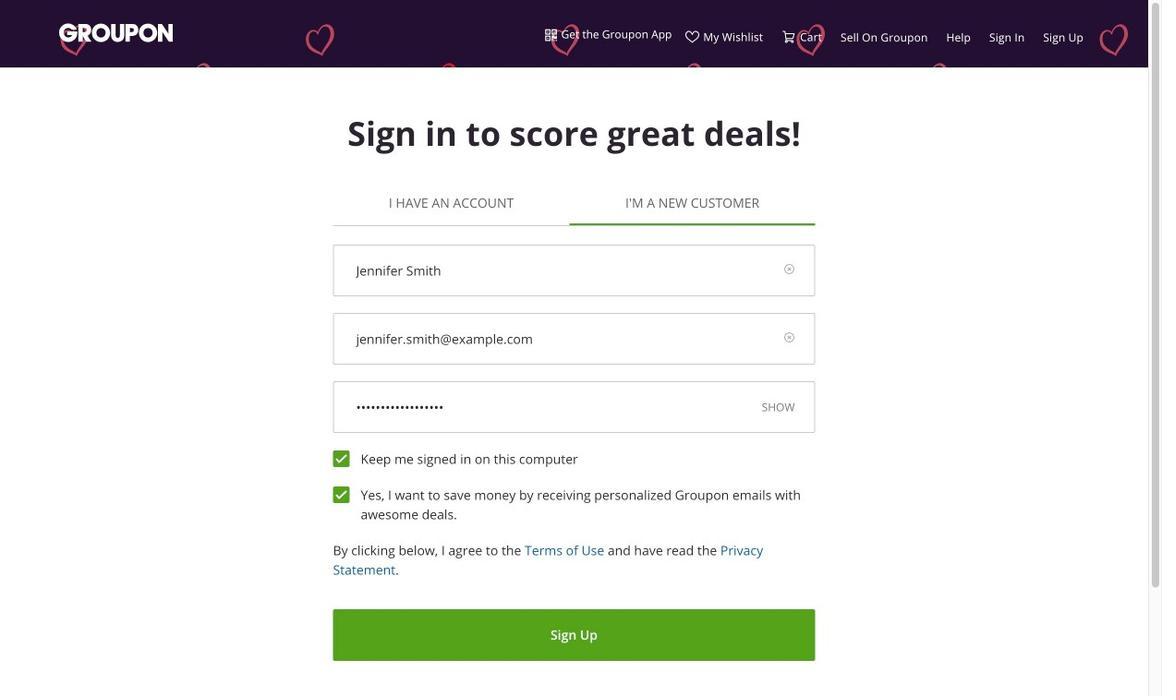 Task type: vqa. For each thing, say whether or not it's contained in the screenshot.
2nd tab from right
yes



Task type: describe. For each thing, give the bounding box(es) containing it.
Full name text field
[[356, 257, 778, 285]]

2 tab from the left
[[570, 181, 815, 226]]

groupon image
[[59, 22, 173, 43]]



Task type: locate. For each thing, give the bounding box(es) containing it.
tab
[[333, 181, 570, 226], [570, 181, 815, 226]]

tab list
[[333, 181, 815, 227]]

email email field
[[356, 325, 778, 353]]

Password password field
[[356, 394, 756, 421]]

1 tab from the left
[[333, 181, 570, 226]]



